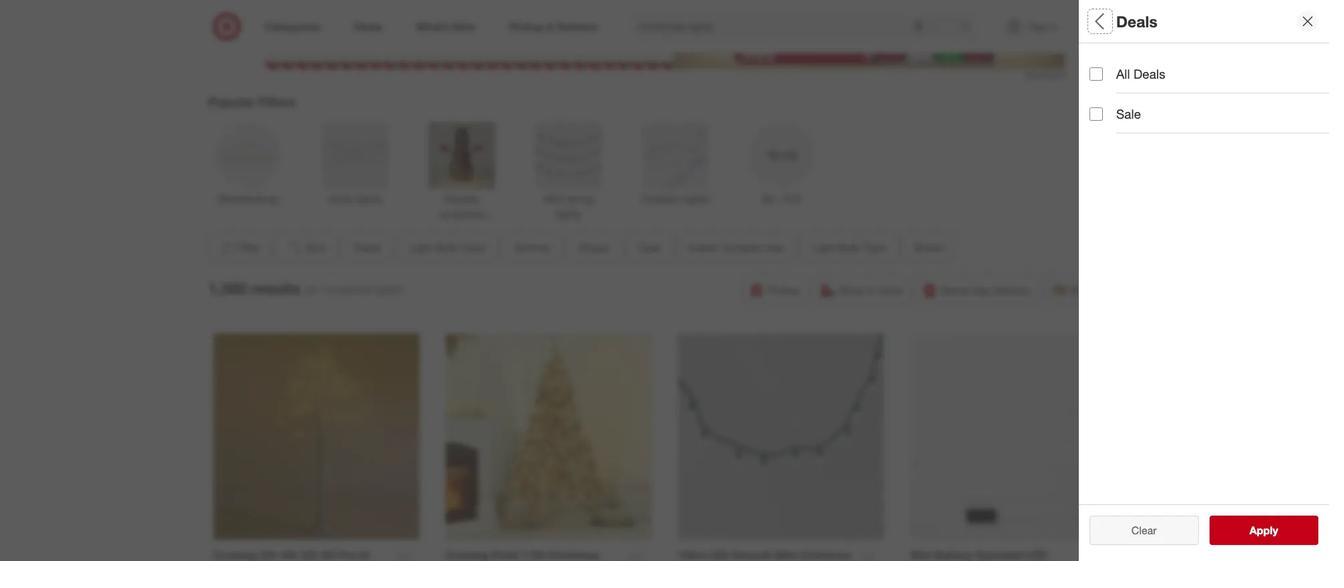 Task type: vqa. For each thing, say whether or not it's contained in the screenshot.
the what's new "link"
no



Task type: describe. For each thing, give the bounding box(es) containing it.
popular
[[208, 94, 255, 110]]

lights inside the mini string lights
[[556, 207, 582, 221]]

indoor outdoor use
[[689, 241, 784, 254]]

icicle lights link
[[315, 119, 395, 207]]

$0 - $15
[[763, 192, 802, 206]]

popular filters
[[208, 94, 296, 110]]

indoor outdoor use button
[[677, 233, 796, 262]]

search
[[954, 21, 986, 34]]

deals right '4'
[[1117, 12, 1158, 30]]

for
[[306, 283, 319, 297]]

$0 - $15 link
[[742, 119, 823, 207]]

outdoor inside outdoor lights link
[[642, 192, 681, 206]]

see results button
[[1210, 516, 1319, 545]]

deals up "christmas
[[354, 241, 381, 254]]

light inside all filters dialog
[[1090, 104, 1121, 119]]

shop
[[839, 283, 864, 297]]

1,360 results for "christmas lights"
[[208, 279, 404, 298]]

same
[[941, 283, 969, 297]]

bulb inside all filters dialog
[[1124, 104, 1152, 119]]

mini
[[544, 192, 564, 206]]

clear all
[[1125, 524, 1164, 537]]

filters
[[259, 94, 296, 110]]

novelty sculpture lights link
[[422, 119, 502, 236]]

lights up indoor
[[684, 192, 710, 206]]

1 vertical spatial light bulb color button
[[398, 233, 498, 262]]

advertisement region
[[264, 3, 1066, 69]]

filter
[[237, 241, 260, 254]]

outdoor inside indoor outdoor use button
[[723, 241, 762, 254]]

brand button
[[903, 233, 955, 262]]

all for all deals
[[1117, 66, 1131, 81]]

$15
[[785, 192, 802, 206]]

filters
[[1113, 12, 1154, 30]]

same day delivery button
[[917, 275, 1041, 305]]

-
[[777, 192, 782, 206]]

sold by button
[[504, 233, 562, 262]]

1 vertical spatial light bulb color
[[409, 241, 487, 254]]

filter button
[[208, 233, 270, 262]]

sponsored
[[1026, 70, 1066, 80]]

see results
[[1236, 524, 1293, 537]]

lights right icicle
[[356, 192, 382, 206]]

0 vertical spatial deals button
[[1090, 43, 1320, 90]]

novelty sculpture lights
[[440, 192, 484, 236]]

results for 1,360
[[251, 279, 301, 298]]

sort
[[306, 241, 326, 254]]

2 type from the left
[[864, 241, 887, 254]]

0 vertical spatial light bulb color button
[[1090, 90, 1320, 137]]

brand
[[915, 241, 943, 254]]

store
[[879, 283, 903, 297]]

icicle
[[329, 192, 353, 206]]

color inside all filters dialog
[[1155, 104, 1188, 119]]

apply
[[1250, 524, 1279, 537]]

day
[[972, 283, 990, 297]]

deals inside all filters dialog
[[1090, 57, 1124, 73]]

see
[[1236, 524, 1256, 537]]

apply button
[[1210, 516, 1319, 545]]

all for all filters
[[1090, 12, 1109, 30]]

Sale checkbox
[[1090, 107, 1104, 121]]

wondershop
[[218, 192, 279, 206]]

deals up sale
[[1134, 66, 1166, 81]]

sold by
[[515, 241, 551, 254]]

icicle lights
[[329, 192, 382, 206]]

sort button
[[276, 233, 338, 262]]

light bulb type
[[812, 241, 887, 254]]

light bulb type button
[[801, 233, 898, 262]]

delivery
[[993, 283, 1032, 297]]

pickup button
[[743, 275, 809, 305]]

shop in store button
[[814, 275, 911, 305]]

type button
[[627, 233, 672, 262]]

$0
[[763, 192, 774, 206]]

all deals
[[1117, 66, 1166, 81]]

sculpture
[[440, 207, 484, 221]]

What can we help you find? suggestions appear below search field
[[631, 12, 963, 41]]



Task type: locate. For each thing, give the bounding box(es) containing it.
0 horizontal spatial color
[[461, 241, 487, 254]]

1 type from the left
[[638, 241, 661, 254]]

outdoor
[[642, 192, 681, 206], [723, 241, 762, 254]]

0 horizontal spatial outdoor
[[642, 192, 681, 206]]

mini string lights link
[[529, 119, 609, 222]]

0 vertical spatial all
[[1090, 12, 1109, 30]]

2 horizontal spatial bulb
[[1124, 104, 1152, 119]]

type up the in
[[864, 241, 887, 254]]

all
[[1090, 12, 1109, 30], [1117, 66, 1131, 81]]

deals
[[1117, 12, 1158, 30], [1090, 57, 1124, 73], [1134, 66, 1166, 81], [354, 241, 381, 254]]

clear all button
[[1090, 516, 1199, 545]]

outdoor lights link
[[636, 119, 716, 207]]

all left '4'
[[1090, 12, 1109, 30]]

1 horizontal spatial light
[[812, 241, 836, 254]]

indoor
[[689, 241, 720, 254]]

light bulb color button
[[1090, 90, 1320, 137], [398, 233, 498, 262]]

deals button
[[1090, 43, 1320, 90], [343, 233, 393, 262]]

1 horizontal spatial light bulb color
[[1090, 104, 1188, 119]]

1 horizontal spatial deals button
[[1090, 43, 1320, 90]]

color
[[1155, 104, 1188, 119], [461, 241, 487, 254]]

0 vertical spatial light bulb color
[[1090, 104, 1188, 119]]

costway 2ft/ 4ft/ 5ft/ 6ft pre-lit white twig birch tree for christmas holiday w/ led lights image
[[213, 334, 420, 540], [213, 334, 420, 540]]

0 horizontal spatial light bulb color
[[409, 241, 487, 254]]

search button
[[954, 12, 986, 44]]

results
[[251, 279, 301, 298], [1258, 524, 1293, 537]]

same day delivery
[[941, 283, 1032, 297]]

light bulb color inside all filters dialog
[[1090, 104, 1188, 119]]

color down sculpture
[[461, 241, 487, 254]]

1 horizontal spatial all
[[1117, 66, 1131, 81]]

shipping
[[1071, 283, 1113, 297]]

lights"
[[375, 283, 404, 297]]

outdoor lights
[[642, 192, 710, 206]]

shipping button
[[1046, 275, 1122, 305]]

type
[[638, 241, 661, 254], [864, 241, 887, 254]]

0 vertical spatial results
[[251, 279, 301, 298]]

all inside deals dialog
[[1117, 66, 1131, 81]]

all
[[1154, 524, 1164, 537]]

1 horizontal spatial color
[[1155, 104, 1188, 119]]

string
[[567, 192, 594, 206]]

use
[[765, 241, 784, 254]]

all filters
[[1090, 12, 1154, 30]]

bulb down sculpture
[[436, 241, 458, 254]]

results right see on the bottom of page
[[1258, 524, 1293, 537]]

1 horizontal spatial outdoor
[[723, 241, 762, 254]]

results for see
[[1258, 524, 1293, 537]]

1 horizontal spatial bulb
[[839, 241, 861, 254]]

clear
[[1125, 524, 1151, 537], [1132, 524, 1157, 537]]

sold
[[515, 241, 537, 254]]

2 horizontal spatial light
[[1090, 104, 1121, 119]]

0 horizontal spatial bulb
[[436, 241, 458, 254]]

clear inside all filters dialog
[[1125, 524, 1151, 537]]

clear for clear all
[[1125, 524, 1151, 537]]

1 horizontal spatial type
[[864, 241, 887, 254]]

clear for clear
[[1132, 524, 1157, 537]]

wondershop link
[[208, 119, 288, 207]]

1 vertical spatial deals button
[[343, 233, 393, 262]]

type right shape button
[[638, 241, 661, 254]]

lights down string
[[556, 207, 582, 221]]

novelty
[[444, 192, 480, 206]]

clear button
[[1090, 516, 1199, 545]]

1 horizontal spatial light bulb color button
[[1090, 90, 1320, 137]]

0 horizontal spatial deals button
[[343, 233, 393, 262]]

bulb inside button
[[839, 241, 861, 254]]

sale
[[1117, 106, 1142, 122]]

1 clear from the left
[[1125, 524, 1151, 537]]

light
[[1090, 104, 1121, 119], [409, 241, 433, 254], [812, 241, 836, 254]]

lights down sculpture
[[449, 223, 475, 236]]

shop in store
[[839, 283, 903, 297]]

bulb
[[1124, 104, 1152, 119], [436, 241, 458, 254], [839, 241, 861, 254]]

4
[[1110, 14, 1113, 22]]

bulb down all deals
[[1124, 104, 1152, 119]]

All Deals checkbox
[[1090, 67, 1104, 80]]

light bulb color down all deals
[[1090, 104, 1188, 119]]

in
[[867, 283, 876, 297]]

mini string lights
[[544, 192, 594, 221]]

color right sale
[[1155, 104, 1188, 119]]

2 clear from the left
[[1132, 524, 1157, 537]]

lights inside the novelty sculpture lights
[[449, 223, 475, 236]]

lights
[[356, 192, 382, 206], [684, 192, 710, 206], [556, 207, 582, 221], [449, 223, 475, 236]]

1 vertical spatial color
[[461, 241, 487, 254]]

costway prelit 7.5ft christmas tree flocked xmas snowy tree 450 led lights image
[[446, 334, 652, 540], [446, 334, 652, 540]]

1 horizontal spatial results
[[1258, 524, 1293, 537]]

light bulb color down sculpture
[[409, 241, 487, 254]]

results left for on the bottom of page
[[251, 279, 301, 298]]

all filters dialog
[[1080, 0, 1330, 561]]

outdoor up type button
[[642, 192, 681, 206]]

4 link
[[1090, 12, 1119, 41]]

1 vertical spatial outdoor
[[723, 241, 762, 254]]

0 vertical spatial color
[[1155, 104, 1188, 119]]

1,360
[[208, 279, 247, 298]]

clear inside deals dialog
[[1132, 524, 1157, 537]]

light bulb color
[[1090, 104, 1188, 119], [409, 241, 487, 254]]

1 vertical spatial results
[[1258, 524, 1293, 537]]

30ct battery operated led christmas dewdrop fairy string lights warm white with silver wire - wondershop™ image
[[910, 334, 1117, 540], [910, 334, 1117, 540]]

outdoor left use
[[723, 241, 762, 254]]

light inside button
[[812, 241, 836, 254]]

0 horizontal spatial light
[[409, 241, 433, 254]]

all inside dialog
[[1090, 12, 1109, 30]]

deals dialog
[[1080, 0, 1330, 561]]

0 horizontal spatial type
[[638, 241, 661, 254]]

by
[[540, 241, 551, 254]]

0 vertical spatial outdoor
[[642, 192, 681, 206]]

bulb up shop
[[839, 241, 861, 254]]

100ct led smooth mini christmas string lights with green wire - wondershop™ image
[[678, 334, 884, 540], [678, 334, 884, 540]]

all right all deals option
[[1117, 66, 1131, 81]]

results inside button
[[1258, 524, 1293, 537]]

shape
[[579, 241, 610, 254]]

0 horizontal spatial all
[[1090, 12, 1109, 30]]

0 horizontal spatial light bulb color button
[[398, 233, 498, 262]]

0 horizontal spatial results
[[251, 279, 301, 298]]

shape button
[[568, 233, 621, 262]]

deals down 4 link
[[1090, 57, 1124, 73]]

pickup
[[768, 283, 800, 297]]

1 vertical spatial all
[[1117, 66, 1131, 81]]

"christmas
[[322, 283, 372, 297]]



